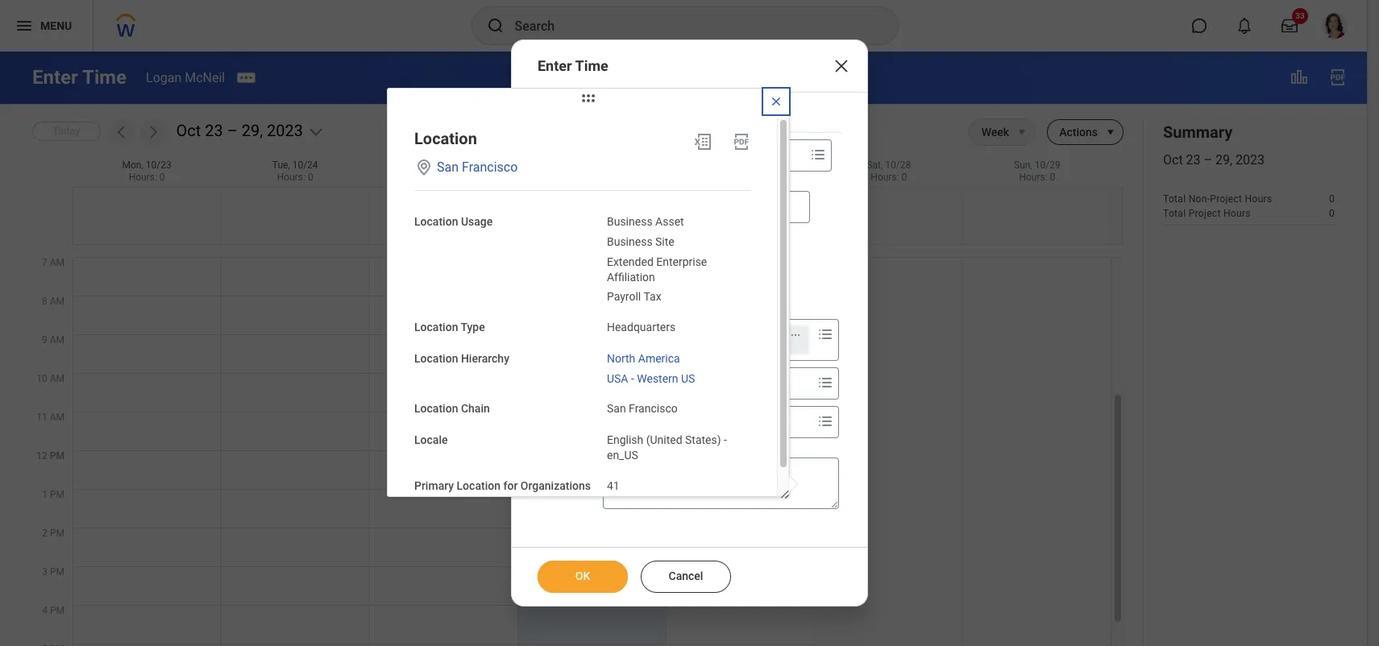 Task type: locate. For each thing, give the bounding box(es) containing it.
0 vertical spatial items selected list
[[607, 212, 749, 305]]

2023 up "total non-project hours"
[[1236, 152, 1265, 168]]

time up chevron left icon
[[82, 66, 127, 89]]

primary
[[414, 479, 454, 492]]

1 total from the top
[[1163, 194, 1186, 205]]

location left for
[[457, 479, 501, 492]]

related actions image
[[752, 150, 764, 161], [672, 378, 683, 389]]

oct down summary
[[1163, 152, 1183, 168]]

1 pm from the top
[[50, 451, 64, 462]]

resize modal image
[[779, 489, 791, 501]]

business up business site element
[[607, 215, 653, 228]]

north america
[[607, 352, 680, 365]]

enter time
[[538, 57, 608, 74], [32, 66, 127, 89]]

0 horizontal spatial payroll
[[607, 290, 641, 303]]

enter up 10/26/2023 at the top
[[538, 57, 572, 74]]

total for total non-project hours
[[1163, 194, 1186, 205]]

enter up today
[[32, 66, 78, 89]]

marketing
[[675, 326, 724, 338]]

hours: 0 down wed, 10/25
[[425, 172, 462, 183]]

enterprise
[[656, 255, 707, 268]]

enter time up "move modal" icon
[[538, 57, 608, 74]]

related actions image inside 'global payroll support, press delete to clear value.' option
[[752, 150, 764, 161]]

global payroll support
[[634, 149, 744, 161]]

san inside location chain element
[[607, 402, 626, 415]]

business
[[607, 215, 653, 228], [607, 235, 653, 248]]

1 vertical spatial payroll
[[607, 290, 641, 303]]

12
[[36, 451, 47, 462]]

project up total project hours
[[1210, 194, 1242, 205]]

1 vertical spatial project
[[1189, 208, 1221, 220]]

pm for 3 pm
[[50, 567, 64, 578]]

- right usa
[[631, 372, 634, 385]]

location hierarchy
[[414, 352, 509, 365]]

san for san francisco link on the top of page
[[437, 160, 459, 175]]

en_us
[[607, 449, 638, 462]]

hours: down tue, 10/24
[[277, 172, 305, 183]]

today button
[[32, 122, 100, 141]]

payroll
[[668, 149, 702, 161], [607, 290, 641, 303]]

francisco inside location chain element
[[629, 402, 678, 415]]

5 pm from the top
[[50, 605, 64, 617]]

san
[[437, 160, 459, 175], [607, 402, 626, 415]]

1 horizontal spatial san
[[607, 402, 626, 415]]

0 vertical spatial 2023
[[267, 121, 303, 140]]

site
[[655, 235, 674, 248]]

prompts image for cpg, press delete to clear value. option at the bottom of the page
[[816, 373, 835, 392]]

1 am from the top
[[50, 257, 64, 268]]

hours:
[[129, 172, 157, 183], [277, 172, 305, 183], [425, 172, 454, 183], [871, 172, 899, 183], [1019, 172, 1048, 183]]

1 horizontal spatial 2023
[[1236, 152, 1265, 168]]

close image
[[770, 95, 783, 108]]

2 pm
[[42, 528, 64, 539]]

profile logan mcneil element
[[1312, 8, 1357, 44]]

29,
[[242, 121, 263, 140], [1215, 152, 1232, 168]]

mon, 10/23
[[122, 160, 171, 171]]

0 vertical spatial 29,
[[242, 121, 263, 140]]

0 vertical spatial san
[[437, 160, 459, 175]]

0 vertical spatial -
[[631, 372, 634, 385]]

items selected list containing business asset
[[607, 212, 749, 305]]

prompts image for 'global payroll support, press delete to clear value.' option
[[808, 145, 828, 165]]

1 vertical spatial oct 23 – 29, 2023
[[1163, 152, 1265, 168]]

0 vertical spatial oct
[[176, 121, 201, 140]]

- inside items selected list
[[631, 372, 634, 385]]

cancel
[[669, 570, 703, 583]]

details group
[[538, 243, 841, 509]]

location chain element
[[607, 393, 678, 417]]

oct 23 – 29, 2023 down summary
[[1163, 152, 1265, 168]]

29, left chevron down icon at the top
[[242, 121, 263, 140]]

pm
[[50, 451, 64, 462], [50, 489, 64, 501], [50, 528, 64, 539], [50, 567, 64, 578], [50, 605, 64, 617]]

1 vertical spatial francisco
[[629, 402, 678, 415]]

ok button
[[538, 561, 628, 593]]

usage
[[461, 215, 493, 228]]

headquarters
[[607, 321, 676, 334]]

0 vertical spatial project
[[1210, 194, 1242, 205]]

0 horizontal spatial 2023
[[267, 121, 303, 140]]

0 horizontal spatial 29,
[[242, 121, 263, 140]]

project down non-
[[1189, 208, 1221, 220]]

location down location type
[[414, 352, 458, 365]]

items selected list for location usage
[[607, 212, 749, 305]]

0 horizontal spatial oct
[[176, 121, 201, 140]]

2 total from the top
[[1163, 208, 1186, 220]]

0 vertical spatial 23
[[205, 121, 223, 140]]

cpg element
[[642, 376, 663, 391]]

0 horizontal spatial enter
[[32, 66, 78, 89]]

1 horizontal spatial 23
[[1186, 152, 1201, 168]]

chevron left image
[[113, 124, 129, 140]]

sat,
[[867, 160, 883, 171]]

business up extended in the left of the page
[[607, 235, 653, 248]]

payroll right global
[[668, 149, 702, 161]]

1 horizontal spatial enter
[[538, 57, 572, 74]]

hours: down wed, 10/25
[[425, 172, 454, 183]]

oct 23 – 29, 2023 up "tue,"
[[176, 121, 303, 140]]

1 vertical spatial related actions image
[[672, 378, 683, 389]]

7
[[42, 257, 47, 268]]

global payroll support, press delete to clear value. option
[[612, 146, 772, 165]]

hours: 0 down tue, 10/24
[[277, 172, 313, 183]]

asset
[[655, 215, 684, 228]]

am right the 10
[[50, 373, 64, 384]]

1 horizontal spatial time
[[575, 57, 608, 74]]

10/28
[[885, 160, 911, 171]]

actions
[[1059, 126, 1098, 139]]

san for location chain element
[[607, 402, 626, 415]]

items selected list containing north america
[[607, 349, 721, 386]]

francisco for location chain element
[[629, 402, 678, 415]]

hours: 0 down 'sun, 10/29'
[[1019, 172, 1055, 183]]

x image
[[832, 57, 851, 76]]

10/24
[[292, 160, 318, 171]]

1 vertical spatial san francisco
[[607, 402, 678, 415]]

francisco up usage
[[462, 160, 518, 175]]

notifications large image
[[1236, 18, 1253, 34]]

enter time up today
[[32, 66, 127, 89]]

23 down mcneil at the top of page
[[205, 121, 223, 140]]

week
[[981, 126, 1009, 139]]

san francisco down cpg element
[[607, 402, 678, 415]]

23
[[205, 121, 223, 140], [1186, 152, 1201, 168]]

0 vertical spatial payroll
[[668, 149, 702, 161]]

0 horizontal spatial -
[[631, 372, 634, 385]]

4 pm from the top
[[50, 567, 64, 578]]

4 am from the top
[[50, 373, 64, 384]]

hours
[[1245, 194, 1272, 205], [1223, 208, 1251, 220]]

1 horizontal spatial oct
[[1163, 152, 1183, 168]]

1 vertical spatial oct
[[1163, 152, 1183, 168]]

1 horizontal spatial san francisco
[[607, 402, 678, 415]]

enter
[[538, 57, 572, 74], [32, 66, 78, 89]]

1 pm
[[42, 489, 64, 501]]

ok
[[575, 570, 590, 583]]

- inside english (united states) - en_us
[[724, 434, 727, 447]]

- right states)
[[724, 434, 727, 447]]

2 items selected list from the top
[[607, 349, 721, 386]]

mon,
[[122, 160, 143, 171]]

0 vertical spatial hours
[[1245, 194, 1272, 205]]

logan mcneil
[[146, 70, 225, 85]]

am right 9 at the left
[[50, 334, 64, 346]]

3 am from the top
[[50, 334, 64, 346]]

location left type
[[414, 321, 458, 334]]

1 vertical spatial items selected list
[[607, 349, 721, 386]]

am right 8
[[50, 296, 64, 307]]

america
[[638, 352, 680, 365]]

8
[[42, 296, 47, 307]]

payroll down 'affiliation'
[[607, 290, 641, 303]]

12 pm
[[36, 451, 64, 462]]

1 horizontal spatial francisco
[[629, 402, 678, 415]]

extended enterprise affiliation element
[[607, 252, 707, 283]]

payroll tax element
[[607, 287, 661, 303]]

1 horizontal spatial enter time
[[538, 57, 608, 74]]

time up "move modal" icon
[[575, 57, 608, 74]]

hours: 0 down sat, 10/28
[[871, 172, 907, 183]]

0 vertical spatial san francisco
[[437, 160, 518, 175]]

1 items selected list from the top
[[607, 212, 749, 305]]

business site element
[[607, 232, 674, 248]]

am for 7 am
[[50, 257, 64, 268]]

san right location 'icon'
[[437, 160, 459, 175]]

1 vertical spatial 23
[[1186, 152, 1201, 168]]

payroll inside option
[[668, 149, 702, 161]]

location up wed, 10/25
[[414, 129, 477, 148]]

san down x small image
[[607, 402, 626, 415]]

hours: down mon, 10/23
[[129, 172, 157, 183]]

organizations
[[521, 479, 591, 492]]

4
[[42, 605, 48, 617]]

english
[[607, 434, 643, 447]]

sun, 10/29
[[1014, 160, 1060, 171]]

project
[[1210, 194, 1242, 205], [1189, 208, 1221, 220]]

location left usage
[[414, 215, 458, 228]]

hours down "total non-project hours"
[[1223, 208, 1251, 220]]

1 horizontal spatial payroll
[[668, 149, 702, 161]]

0 vertical spatial business
[[607, 215, 653, 228]]

am right 11
[[50, 412, 64, 423]]

oct right "chevron right" image at the left of page
[[176, 121, 201, 140]]

location dialog
[[387, 88, 806, 526]]

1 vertical spatial business
[[607, 235, 653, 248]]

0 horizontal spatial enter time
[[32, 66, 127, 89]]

0 vertical spatial related actions image
[[752, 150, 764, 161]]

related actions image right view printable version (pdf) image
[[752, 150, 764, 161]]

support
[[705, 149, 744, 161]]

view related information image
[[1290, 68, 1309, 87]]

hours: down 'sun, 10/29'
[[1019, 172, 1048, 183]]

location
[[414, 129, 477, 148], [414, 215, 458, 228], [414, 321, 458, 334], [414, 352, 458, 365], [414, 402, 458, 415], [457, 479, 501, 492]]

2 am from the top
[[50, 296, 64, 307]]

location for location usage
[[414, 215, 458, 228]]

0 horizontal spatial time
[[82, 66, 127, 89]]

time inside dialog
[[575, 57, 608, 74]]

0 horizontal spatial francisco
[[462, 160, 518, 175]]

related actions image
[[790, 329, 801, 341]]

hours: 0 down mon, 10/23
[[129, 172, 165, 183]]

1 vertical spatial san
[[607, 402, 626, 415]]

1 horizontal spatial 29,
[[1215, 152, 1232, 168]]

hours up total project hours
[[1245, 194, 1272, 205]]

inbox large image
[[1282, 18, 1298, 34]]

total non-project hours
[[1163, 194, 1272, 205]]

0 horizontal spatial san
[[437, 160, 459, 175]]

0 horizontal spatial oct 23 – 29, 2023
[[176, 121, 303, 140]]

2 pm from the top
[[50, 489, 64, 501]]

usa
[[607, 372, 628, 385]]

1 horizontal spatial oct 23 – 29, 2023
[[1163, 152, 1265, 168]]

pm right 12 on the bottom of page
[[50, 451, 64, 462]]

oct
[[176, 121, 201, 140], [1163, 152, 1183, 168]]

location up locale
[[414, 402, 458, 415]]

0 horizontal spatial –
[[227, 121, 238, 140]]

x small image
[[622, 327, 638, 343]]

5 am from the top
[[50, 412, 64, 423]]

cpg, press delete to clear value. option
[[619, 374, 691, 393]]

resources
[[683, 285, 736, 298]]

72200 marketing communications
[[642, 326, 725, 353]]

Hours text field
[[584, 191, 810, 223]]

1 horizontal spatial related actions image
[[752, 150, 764, 161]]

location for location hierarchy
[[414, 352, 458, 365]]

total
[[1163, 194, 1186, 205], [1163, 208, 1186, 220]]

1 horizontal spatial -
[[724, 434, 727, 447]]

-
[[631, 372, 634, 385], [724, 434, 727, 447]]

tue,
[[272, 160, 290, 171]]

1 business from the top
[[607, 215, 653, 228]]

9
[[42, 334, 47, 346]]

1 horizontal spatial –
[[1204, 152, 1212, 168]]

–
[[227, 121, 238, 140], [1204, 152, 1212, 168]]

prompts image
[[808, 145, 828, 165], [816, 325, 835, 344], [816, 373, 835, 392], [816, 412, 835, 431]]

1 vertical spatial -
[[724, 434, 727, 447]]

3 pm from the top
[[50, 528, 64, 539]]

0 vertical spatial francisco
[[462, 160, 518, 175]]

oct 23 – 29, 2023
[[176, 121, 303, 140], [1163, 152, 1265, 168]]

1 vertical spatial total
[[1163, 208, 1186, 220]]

23 down summary
[[1186, 152, 1201, 168]]

enter inside main content
[[32, 66, 78, 89]]

total down "total non-project hours"
[[1163, 208, 1186, 220]]

hours: 0
[[129, 172, 165, 183], [277, 172, 313, 183], [425, 172, 462, 183], [871, 172, 907, 183], [1019, 172, 1055, 183]]

pm right 3
[[50, 567, 64, 578]]

2023 left chevron down icon at the top
[[267, 121, 303, 140]]

0 horizontal spatial san francisco
[[437, 160, 518, 175]]

11 am
[[36, 412, 64, 423]]

1 hours: 0 from the left
[[129, 172, 165, 183]]

francisco
[[462, 160, 518, 175], [629, 402, 678, 415]]

hours: down sat, 10/28
[[871, 172, 899, 183]]

pm right '2'
[[50, 528, 64, 539]]

1 vertical spatial hours
[[1223, 208, 1251, 220]]

related actions image right cpg element
[[672, 378, 683, 389]]

san francisco right location 'icon'
[[437, 160, 518, 175]]

francisco down cpg element
[[629, 402, 678, 415]]

29, down summary
[[1215, 152, 1232, 168]]

enter time main content
[[0, 52, 1367, 646]]

pm right 4
[[50, 605, 64, 617]]

am
[[50, 257, 64, 268], [50, 296, 64, 307], [50, 334, 64, 346], [50, 373, 64, 384], [50, 412, 64, 423]]

am right 7
[[50, 257, 64, 268]]

chief human resources officer
[[615, 285, 772, 298]]

0 vertical spatial total
[[1163, 194, 1186, 205]]

total left non-
[[1163, 194, 1186, 205]]

0 horizontal spatial related actions image
[[672, 378, 683, 389]]

pm right 1
[[50, 489, 64, 501]]

global
[[634, 149, 666, 161]]

1 hours: from the left
[[129, 172, 157, 183]]

items selected list
[[607, 212, 749, 305], [607, 349, 721, 386]]



Task type: vqa. For each thing, say whether or not it's contained in the screenshot.
3rd avatar from the bottom
no



Task type: describe. For each thing, give the bounding box(es) containing it.
tue, 10/24
[[272, 160, 318, 171]]

am for 11 am
[[50, 412, 64, 423]]

total project hours
[[1163, 208, 1251, 220]]

communications
[[642, 341, 725, 353]]

4 pm
[[42, 605, 64, 617]]

time inside main content
[[82, 66, 127, 89]]

5 hours: 0 from the left
[[1019, 172, 1055, 183]]

enter time inside enter time dialog
[[538, 57, 608, 74]]

comment
[[538, 467, 587, 480]]

officer
[[739, 285, 772, 298]]

pm for 1 pm
[[50, 489, 64, 501]]

cpg
[[642, 377, 663, 389]]

week button
[[969, 119, 1009, 145]]

primary location for organizations element
[[607, 470, 620, 493]]

items selected list for location hierarchy
[[607, 349, 721, 386]]

western
[[637, 372, 678, 385]]

Comment text field
[[603, 458, 839, 509]]

am for 10 am
[[50, 373, 64, 384]]

headquarters element
[[607, 318, 676, 334]]

export to excel image
[[693, 132, 713, 152]]

2 hours: from the left
[[277, 172, 305, 183]]

am for 9 am
[[50, 334, 64, 346]]

usa - western us link
[[607, 369, 695, 385]]

0 vertical spatial oct 23 – 29, 2023
[[176, 121, 303, 140]]

hierarchy
[[461, 352, 509, 365]]

3
[[42, 567, 48, 578]]

francisco for san francisco link on the top of page
[[462, 160, 518, 175]]

total for total project hours
[[1163, 208, 1186, 220]]

business asset business site extended enterprise affiliation payroll tax
[[607, 215, 707, 303]]

10
[[36, 373, 47, 384]]

pm for 12 pm
[[50, 451, 64, 462]]

pm for 2 pm
[[50, 528, 64, 539]]

1 vertical spatial 29,
[[1215, 152, 1232, 168]]

english (united states) - en_us element
[[607, 430, 727, 462]]

10/23
[[146, 160, 171, 171]]

tax
[[644, 290, 661, 303]]

chevron right image
[[145, 124, 161, 140]]

sun,
[[1014, 160, 1032, 171]]

related actions image inside cpg, press delete to clear value. option
[[672, 378, 683, 389]]

north america link
[[607, 349, 680, 365]]

move modal image
[[572, 89, 605, 108]]

1 vertical spatial 2023
[[1236, 152, 1265, 168]]

8 am
[[42, 296, 64, 307]]

states)
[[685, 434, 721, 447]]

search image
[[486, 16, 505, 35]]

11
[[36, 412, 47, 423]]

non-
[[1189, 194, 1210, 205]]

extended
[[607, 255, 654, 268]]

logan
[[146, 70, 182, 85]]

chain
[[461, 402, 490, 415]]

1 vertical spatial –
[[1204, 152, 1212, 168]]

10 am
[[36, 373, 64, 384]]

payroll inside business asset business site extended enterprise affiliation payroll tax
[[607, 290, 641, 303]]

related actions image
[[777, 287, 793, 296]]

primary location for organizations
[[414, 479, 591, 492]]

0 vertical spatial –
[[227, 121, 238, 140]]

enter time inside enter time main content
[[32, 66, 127, 89]]

san francisco for location chain element
[[607, 402, 678, 415]]

location for location chain
[[414, 402, 458, 415]]

wed, 10/25
[[419, 160, 468, 171]]

enter time dialog
[[511, 40, 868, 607]]

location type
[[414, 321, 485, 334]]

san francisco link
[[437, 160, 518, 175]]

cancel button
[[641, 561, 731, 593]]

(united
[[646, 434, 682, 447]]

10/26/2023
[[538, 102, 606, 117]]

3 hours: 0 from the left
[[425, 172, 462, 183]]

human
[[644, 285, 680, 298]]

location usage
[[414, 215, 493, 228]]

global payroll support element
[[634, 148, 744, 163]]

72200 marketing communications, press delete to clear value. option
[[619, 326, 809, 355]]

wed,
[[419, 160, 440, 171]]

location for location
[[414, 129, 477, 148]]

72200
[[642, 326, 672, 338]]

4 hours: 0 from the left
[[871, 172, 907, 183]]

7 am
[[42, 257, 64, 268]]

5 hours: from the left
[[1019, 172, 1048, 183]]

usa - western us
[[607, 372, 695, 385]]

view printable version (pdf) image
[[1328, 68, 1348, 87]]

location image
[[414, 158, 434, 178]]

summary
[[1163, 123, 1233, 142]]

am for 8 am
[[50, 296, 64, 307]]

enter inside dialog
[[538, 57, 572, 74]]

affiliation
[[607, 270, 655, 283]]

1
[[42, 489, 48, 501]]

san francisco for san francisco link on the top of page
[[437, 160, 518, 175]]

41
[[607, 479, 620, 492]]

10/29
[[1035, 160, 1060, 171]]

sat, 10/28
[[867, 160, 911, 171]]

0 horizontal spatial 23
[[205, 121, 223, 140]]

for
[[503, 479, 518, 492]]

10/25
[[442, 160, 468, 171]]

mcneil
[[185, 70, 225, 85]]

9 am
[[42, 334, 64, 346]]

actions button
[[1047, 119, 1098, 145]]

english (united states) - en_us
[[607, 434, 727, 462]]

x small image
[[622, 375, 638, 392]]

3 pm
[[42, 567, 64, 578]]

chevron down image
[[308, 124, 324, 140]]

72200 marketing communications element
[[642, 326, 781, 355]]

2 hours: 0 from the left
[[277, 172, 313, 183]]

2 business from the top
[[607, 235, 653, 248]]

4 hours: from the left
[[871, 172, 899, 183]]

type
[[461, 321, 485, 334]]

location for location type
[[414, 321, 458, 334]]

location chain
[[414, 402, 490, 415]]

chief
[[615, 285, 641, 298]]

prompts image for 72200 marketing communications, press delete to clear value. option
[[816, 325, 835, 344]]

view printable version (pdf) image
[[732, 132, 751, 152]]

business asset element
[[607, 212, 684, 228]]

3 hours: from the left
[[425, 172, 454, 183]]

locale
[[414, 434, 448, 447]]

2
[[42, 528, 48, 539]]

logan mcneil link
[[146, 70, 225, 85]]

north
[[607, 352, 635, 365]]

pm for 4 pm
[[50, 605, 64, 617]]



